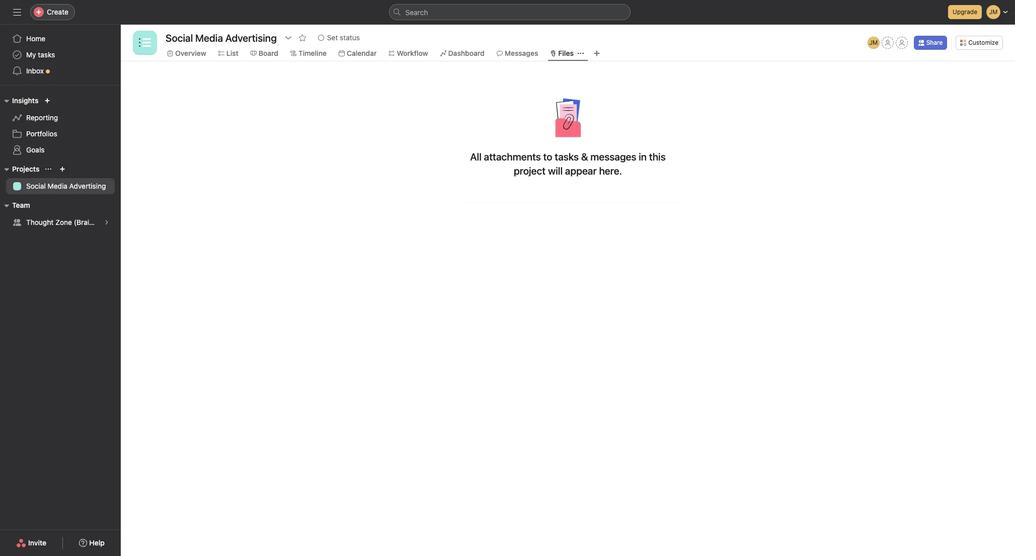 Task type: locate. For each thing, give the bounding box(es) containing it.
show options, current sort, top image
[[46, 166, 52, 172]]

social media advertising
[[26, 182, 106, 190]]

Search tasks, projects, and more text field
[[389, 4, 630, 20]]

upgrade
[[953, 8, 978, 16]]

all
[[470, 151, 482, 163]]

calendar link
[[339, 48, 377, 59]]

messages link
[[497, 48, 538, 59]]

create
[[47, 8, 68, 16]]

tasks inside all attachments to tasks & messages in this project will appear here.
[[555, 151, 579, 163]]

list
[[226, 49, 239, 57]]

set
[[327, 33, 338, 42]]

files link
[[550, 48, 574, 59]]

my tasks link
[[6, 47, 115, 63]]

tasks right the my
[[38, 50, 55, 59]]

board
[[259, 49, 278, 57]]

zone
[[55, 218, 72, 227]]

1 vertical spatial tasks
[[555, 151, 579, 163]]

timeline
[[299, 49, 327, 57]]

None text field
[[163, 29, 279, 47]]

&
[[581, 151, 588, 163]]

workflow
[[397, 49, 428, 57]]

show options image
[[284, 34, 292, 42]]

hide sidebar image
[[13, 8, 21, 16]]

all attachments to tasks & messages in this project will appear here.
[[470, 151, 666, 177]]

tab actions image
[[578, 50, 584, 56]]

1 horizontal spatial tasks
[[555, 151, 579, 163]]

portfolios
[[26, 129, 57, 138]]

0 vertical spatial tasks
[[38, 50, 55, 59]]

appear here.
[[565, 165, 622, 177]]

home
[[26, 34, 45, 43]]

files
[[558, 49, 574, 57]]

add to starred image
[[298, 34, 306, 42]]

new image
[[44, 98, 51, 104]]

set status
[[327, 33, 360, 42]]

inbox link
[[6, 63, 115, 79]]

share button
[[914, 36, 947, 50]]

tasks left &
[[555, 151, 579, 163]]

reporting
[[26, 113, 58, 122]]

calendar
[[347, 49, 377, 57]]

team button
[[0, 199, 30, 211]]

list link
[[218, 48, 239, 59]]

status
[[340, 33, 360, 42]]

tasks
[[38, 50, 55, 59], [555, 151, 579, 163]]

customize
[[969, 39, 999, 46]]

share
[[927, 39, 943, 46]]

0 horizontal spatial tasks
[[38, 50, 55, 59]]

insights button
[[0, 95, 38, 107]]

thought zone (brainstorm space)
[[26, 218, 137, 227]]

social
[[26, 182, 46, 190]]

insights element
[[0, 92, 121, 160]]

set status button
[[314, 31, 364, 45]]

my tasks
[[26, 50, 55, 59]]



Task type: describe. For each thing, give the bounding box(es) containing it.
projects
[[12, 165, 39, 173]]

projects button
[[0, 163, 39, 175]]

help button
[[73, 534, 111, 552]]

home link
[[6, 31, 115, 47]]

insights
[[12, 96, 38, 105]]

help
[[89, 539, 105, 547]]

goals
[[26, 145, 45, 154]]

add tab image
[[593, 49, 601, 57]]

thought zone (brainstorm space) link
[[6, 214, 137, 231]]

inbox
[[26, 66, 44, 75]]

thought
[[26, 218, 54, 227]]

dashboard link
[[440, 48, 485, 59]]

list image
[[139, 37, 151, 49]]

overview link
[[167, 48, 206, 59]]

upgrade button
[[948, 5, 982, 19]]

social media advertising link
[[6, 178, 115, 194]]

overview
[[175, 49, 206, 57]]

invite button
[[10, 534, 53, 552]]

jm button
[[868, 37, 880, 49]]

media
[[48, 182, 67, 190]]

see details, thought zone (brainstorm space) image
[[104, 219, 110, 226]]

new project or portfolio image
[[60, 166, 66, 172]]

customize button
[[956, 36, 1003, 50]]

messages
[[505, 49, 538, 57]]

team
[[12, 201, 30, 209]]

project
[[514, 165, 546, 177]]

goals link
[[6, 142, 115, 158]]

space)
[[114, 218, 137, 227]]

will
[[548, 165, 563, 177]]

messages
[[591, 151, 637, 163]]

this
[[649, 151, 666, 163]]

teams element
[[0, 196, 137, 233]]

tasks inside "link"
[[38, 50, 55, 59]]

timeline link
[[290, 48, 327, 59]]

attachments
[[484, 151, 541, 163]]

board link
[[251, 48, 278, 59]]

projects element
[[0, 160, 121, 196]]

(brainstorm
[[74, 218, 112, 227]]

create button
[[30, 4, 75, 20]]

workflow link
[[389, 48, 428, 59]]

advertising
[[69, 182, 106, 190]]

to
[[543, 151, 552, 163]]

invite
[[28, 539, 46, 547]]

jm
[[869, 39, 878, 46]]

global element
[[0, 25, 121, 85]]

my
[[26, 50, 36, 59]]

portfolios link
[[6, 126, 115, 142]]

dashboard
[[448, 49, 485, 57]]

reporting link
[[6, 110, 115, 126]]

in
[[639, 151, 647, 163]]



Task type: vqa. For each thing, say whether or not it's contained in the screenshot.
Add to starred image on the top of page
yes



